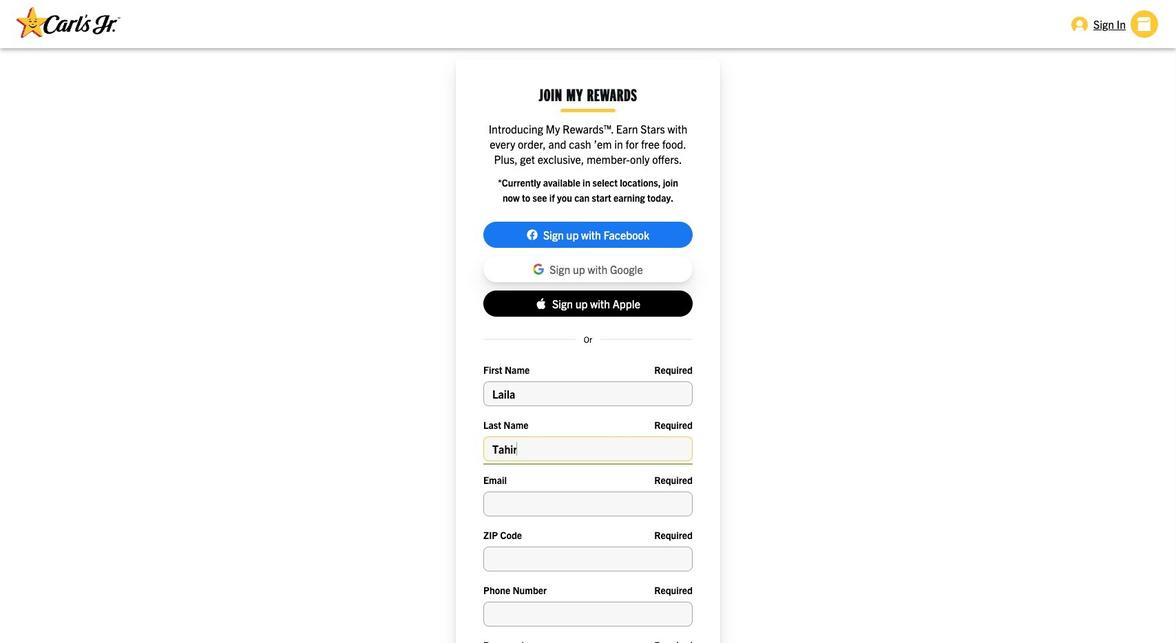Task type: locate. For each thing, give the bounding box(es) containing it.
navigate to bag image
[[1131, 10, 1158, 38]]



Task type: describe. For each thing, give the bounding box(es) containing it.
size  md image
[[1072, 16, 1088, 32]]

carlsjr logo image
[[17, 7, 121, 38]]



